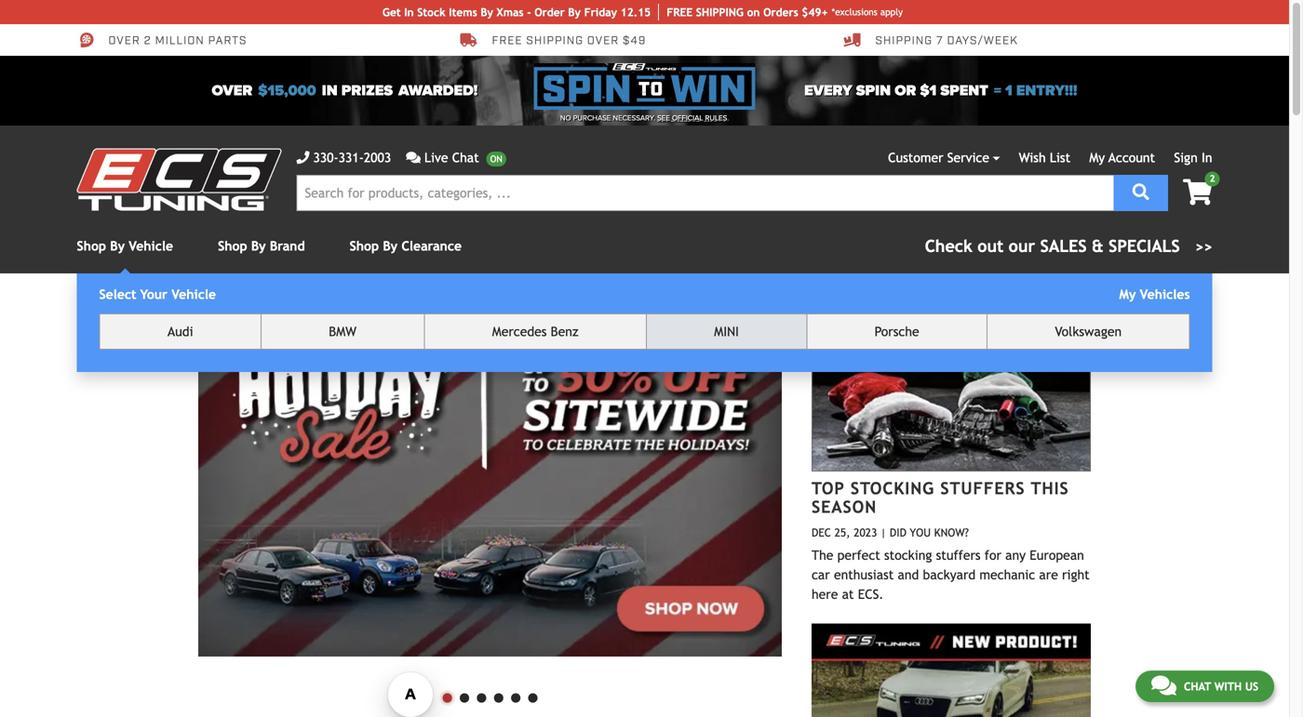 Task type: describe. For each thing, give the bounding box(es) containing it.
search image
[[1133, 184, 1150, 201]]

sign
[[1174, 150, 1198, 165]]

over $15,000 in prizes
[[212, 82, 393, 100]]

no purchase necessary. see official rules .
[[560, 114, 729, 123]]

sign in
[[1174, 150, 1213, 165]]

official
[[672, 114, 703, 123]]

330-331-2003
[[313, 150, 391, 165]]

bmw
[[329, 324, 357, 339]]

shop for shop by brand
[[218, 239, 247, 254]]

prizes
[[341, 82, 393, 100]]

2003
[[364, 150, 391, 165]]

mechanic
[[980, 568, 1035, 583]]

dec 25, 2023 | did you know? the perfect stocking stuffers for any european car enthusiast and backyard mechanic are right here at ecs.
[[812, 526, 1090, 602]]

shop by brand
[[218, 239, 305, 254]]

ship
[[696, 6, 719, 19]]

chat with us link
[[1136, 671, 1275, 703]]

free shipping over $49
[[492, 33, 646, 48]]

my account link
[[1090, 150, 1155, 165]]

25,
[[835, 526, 851, 539]]

get in stock items by xmas - order by friday 12.15
[[383, 6, 651, 19]]

0 vertical spatial 2
[[144, 33, 152, 48]]

friday
[[584, 6, 617, 19]]

shop by brand link
[[218, 239, 305, 254]]

free
[[492, 33, 523, 48]]

by for shop by vehicle
[[110, 239, 125, 254]]

Search text field
[[297, 175, 1114, 211]]

see official rules link
[[657, 113, 727, 124]]

shipping 7 days/week link
[[844, 32, 1018, 48]]

and
[[898, 568, 919, 583]]

330-
[[313, 150, 339, 165]]

on
[[747, 6, 760, 19]]

free ship ping on orders $49+ *exclusions apply
[[667, 6, 903, 19]]

live
[[424, 150, 448, 165]]

shop by vehicle link
[[77, 239, 173, 254]]

items
[[449, 6, 477, 19]]

select
[[99, 287, 136, 302]]

no
[[560, 114, 571, 123]]

necessary.
[[613, 114, 655, 123]]

are
[[1039, 568, 1058, 583]]

european
[[1030, 548, 1084, 563]]

over for over 2 million parts
[[108, 33, 140, 48]]

know?
[[934, 526, 969, 539]]

volkswagen
[[1055, 324, 1122, 339]]

brand
[[270, 239, 305, 254]]

xmas
[[497, 6, 524, 19]]

dec
[[812, 526, 831, 539]]

account
[[1109, 150, 1155, 165]]

all
[[1069, 326, 1083, 337]]

330-331-2003 link
[[297, 148, 391, 168]]

in for get
[[404, 6, 414, 19]]

mini
[[714, 324, 739, 339]]

my for my vehicles
[[1120, 287, 1136, 302]]

with
[[1215, 681, 1242, 694]]

shipping 7 days/week
[[876, 33, 1018, 48]]

select your vehicle
[[99, 287, 216, 302]]

here
[[812, 587, 838, 602]]

by for shop by brand
[[251, 239, 266, 254]]

stuffers
[[941, 479, 1025, 498]]

see
[[657, 114, 670, 123]]

shop for shop by clearance
[[350, 239, 379, 254]]

my vehicles
[[1120, 287, 1190, 302]]

wish
[[1019, 150, 1046, 165]]

view all
[[1040, 326, 1083, 337]]

this
[[1031, 479, 1069, 498]]

rules
[[705, 114, 727, 123]]

over for over $15,000 in prizes
[[212, 82, 252, 100]]

days/week
[[947, 33, 1018, 48]]

*exclusions
[[832, 7, 878, 17]]

backyard
[[923, 568, 976, 583]]

ping
[[719, 6, 744, 19]]

shipping
[[526, 33, 584, 48]]

in
[[322, 82, 338, 100]]

=
[[994, 82, 1002, 100]]

or
[[895, 82, 916, 100]]

parts
[[208, 33, 247, 48]]

|
[[881, 526, 887, 539]]

my account
[[1090, 150, 1155, 165]]

331-
[[339, 150, 364, 165]]

for
[[985, 548, 1002, 563]]

sales & specials link
[[925, 234, 1213, 259]]

enthusiast
[[834, 568, 894, 583]]

top stocking stuffers this season image
[[812, 351, 1091, 472]]

the
[[812, 548, 834, 563]]

5 • from the left
[[507, 677, 524, 715]]

stuffers
[[936, 548, 981, 563]]

spin
[[856, 82, 891, 100]]

stocking
[[884, 548, 932, 563]]



Task type: vqa. For each thing, say whether or not it's contained in the screenshot.
Photos in the **SCRATCH AND DENT, ALL SALES FINAL!**  SEE DAMAGE IN PHOTOS - THIS PRODUCT HAS COSMETIC DENTS IN IT.
no



Task type: locate. For each thing, give the bounding box(es) containing it.
audi
[[167, 324, 193, 339]]

6 • from the left
[[524, 677, 541, 715]]

vehicle up your
[[129, 239, 173, 254]]

0 vertical spatial chat
[[452, 150, 479, 165]]

by right order
[[568, 6, 581, 19]]

in right sign
[[1202, 150, 1213, 165]]

live chat link
[[406, 148, 506, 168]]

stock
[[417, 6, 446, 19]]

sign in link
[[1174, 150, 1213, 165]]

comments image
[[406, 151, 421, 164], [1152, 675, 1177, 697]]

vehicle for select your vehicle
[[172, 287, 216, 302]]

specials
[[1109, 236, 1180, 256]]

2 left "million" at left top
[[144, 33, 152, 48]]

2 down the sign in link
[[1210, 173, 1215, 184]]

my left vehicles
[[1120, 287, 1136, 302]]

every
[[804, 82, 852, 100]]

comments image for chat
[[1152, 675, 1177, 697]]

us
[[1245, 681, 1259, 694]]

in for sign
[[1202, 150, 1213, 165]]

over
[[108, 33, 140, 48], [212, 82, 252, 100]]

new ecs exterior upgrades for your c7 rs7 image
[[812, 624, 1091, 718]]

&
[[1092, 236, 1104, 256]]

$49
[[623, 33, 646, 48]]

1 vertical spatial my
[[1120, 287, 1136, 302]]

4 • from the left
[[490, 677, 507, 715]]

comments image inside chat with us link
[[1152, 675, 1177, 697]]

my for my account
[[1090, 150, 1105, 165]]

wish list link
[[1019, 150, 1071, 165]]

every spin or $1 spent = 1 entry!!!
[[804, 82, 1078, 100]]

0 horizontal spatial my
[[1090, 150, 1105, 165]]

right
[[1062, 568, 1090, 583]]

$49+
[[802, 6, 828, 19]]

1 vertical spatial comments image
[[1152, 675, 1177, 697]]

by for shop by clearance
[[383, 239, 398, 254]]

orders
[[763, 6, 799, 19]]

purchase
[[573, 114, 611, 123]]

ecs.
[[858, 587, 884, 602]]

phone image
[[297, 151, 310, 164]]

1 horizontal spatial my
[[1120, 287, 1136, 302]]

1 horizontal spatial chat
[[1184, 681, 1211, 694]]

1 horizontal spatial shop
[[218, 239, 247, 254]]

wish list
[[1019, 150, 1071, 165]]

chat inside "link"
[[452, 150, 479, 165]]

ecs tuning 'spin to win' contest logo image
[[534, 63, 756, 110]]

3 shop from the left
[[350, 239, 379, 254]]

season
[[812, 498, 877, 517]]

shopping cart image
[[1183, 179, 1213, 205]]

1 horizontal spatial in
[[1202, 150, 1213, 165]]

2 shop from the left
[[218, 239, 247, 254]]

$15,000
[[258, 82, 316, 100]]

news
[[947, 319, 1001, 343]]

0 vertical spatial over
[[108, 33, 140, 48]]

at
[[842, 587, 854, 602]]

by left xmas
[[481, 6, 493, 19]]

1 horizontal spatial comments image
[[1152, 675, 1177, 697]]

0 vertical spatial vehicle
[[129, 239, 173, 254]]

vehicle for shop by vehicle
[[129, 239, 173, 254]]

comments image for live
[[406, 151, 421, 164]]

• • • • • •
[[439, 677, 541, 715]]

mercedes
[[492, 324, 547, 339]]

top stocking stuffers this season
[[812, 479, 1069, 517]]

vehicles
[[1140, 287, 1190, 302]]

shop for shop by vehicle
[[77, 239, 106, 254]]

0 horizontal spatial comments image
[[406, 151, 421, 164]]

customer service button
[[888, 148, 1000, 168]]

chat right live
[[452, 150, 479, 165]]

shop by clearance
[[350, 239, 462, 254]]

vehicle up audi at the top left of the page
[[172, 287, 216, 302]]

comments image left chat with us
[[1152, 675, 1177, 697]]

spent
[[941, 82, 989, 100]]

0 horizontal spatial over
[[108, 33, 140, 48]]

free
[[667, 6, 693, 19]]

million
[[155, 33, 205, 48]]

0 vertical spatial in
[[404, 6, 414, 19]]

my left the account
[[1090, 150, 1105, 165]]

over down parts
[[212, 82, 252, 100]]

ecs news
[[902, 319, 1001, 343]]

1 shop from the left
[[77, 239, 106, 254]]

1 horizontal spatial over
[[212, 82, 252, 100]]

your
[[140, 287, 168, 302]]

.
[[727, 114, 729, 123]]

generic - ecs holiday sale image
[[198, 318, 782, 657]]

chat left 'with' on the right bottom of page
[[1184, 681, 1211, 694]]

view
[[1040, 326, 1065, 337]]

mercedes benz
[[492, 324, 579, 339]]

list
[[1050, 150, 1071, 165]]

stocking
[[851, 479, 935, 498]]

$1
[[920, 82, 937, 100]]

1 vertical spatial vehicle
[[172, 287, 216, 302]]

comments image left live
[[406, 151, 421, 164]]

shop
[[77, 239, 106, 254], [218, 239, 247, 254], [350, 239, 379, 254]]

comments image inside live chat "link"
[[406, 151, 421, 164]]

1 vertical spatial 2
[[1210, 173, 1215, 184]]

in
[[404, 6, 414, 19], [1202, 150, 1213, 165]]

shop up select
[[77, 239, 106, 254]]

in right get
[[404, 6, 414, 19]]

1 vertical spatial chat
[[1184, 681, 1211, 694]]

0 horizontal spatial in
[[404, 6, 414, 19]]

shop left clearance
[[350, 239, 379, 254]]

shop left brand
[[218, 239, 247, 254]]

by left clearance
[[383, 239, 398, 254]]

vehicle
[[129, 239, 173, 254], [172, 287, 216, 302]]

0 vertical spatial my
[[1090, 150, 1105, 165]]

free shipping over $49 link
[[460, 32, 646, 48]]

chat with us
[[1184, 681, 1259, 694]]

12.15
[[621, 6, 651, 19]]

1
[[1006, 82, 1013, 100]]

sales & specials
[[1040, 236, 1180, 256]]

2023
[[854, 526, 877, 539]]

top stocking stuffers this season link
[[812, 479, 1069, 517]]

by up select
[[110, 239, 125, 254]]

car
[[812, 568, 830, 583]]

apply
[[881, 7, 903, 17]]

1 vertical spatial in
[[1202, 150, 1213, 165]]

7
[[937, 33, 944, 48]]

did
[[890, 526, 907, 539]]

order
[[535, 6, 565, 19]]

2 • from the left
[[456, 677, 473, 715]]

0 vertical spatial comments image
[[406, 151, 421, 164]]

over 2 million parts link
[[77, 32, 247, 48]]

shipping
[[876, 33, 933, 48]]

2 horizontal spatial shop
[[350, 239, 379, 254]]

1 vertical spatial over
[[212, 82, 252, 100]]

0 horizontal spatial 2
[[144, 33, 152, 48]]

3 • from the left
[[473, 677, 490, 715]]

ecs
[[902, 319, 940, 343]]

0 horizontal spatial shop
[[77, 239, 106, 254]]

by left brand
[[251, 239, 266, 254]]

service
[[948, 150, 990, 165]]

live chat
[[424, 150, 479, 165]]

2
[[144, 33, 152, 48], [1210, 173, 1215, 184]]

ecs tuning image
[[77, 149, 282, 211]]

over 2 million parts
[[108, 33, 247, 48]]

sales
[[1040, 236, 1087, 256]]

1 horizontal spatial 2
[[1210, 173, 1215, 184]]

1 • from the left
[[439, 677, 456, 715]]

0 horizontal spatial chat
[[452, 150, 479, 165]]

over left "million" at left top
[[108, 33, 140, 48]]



